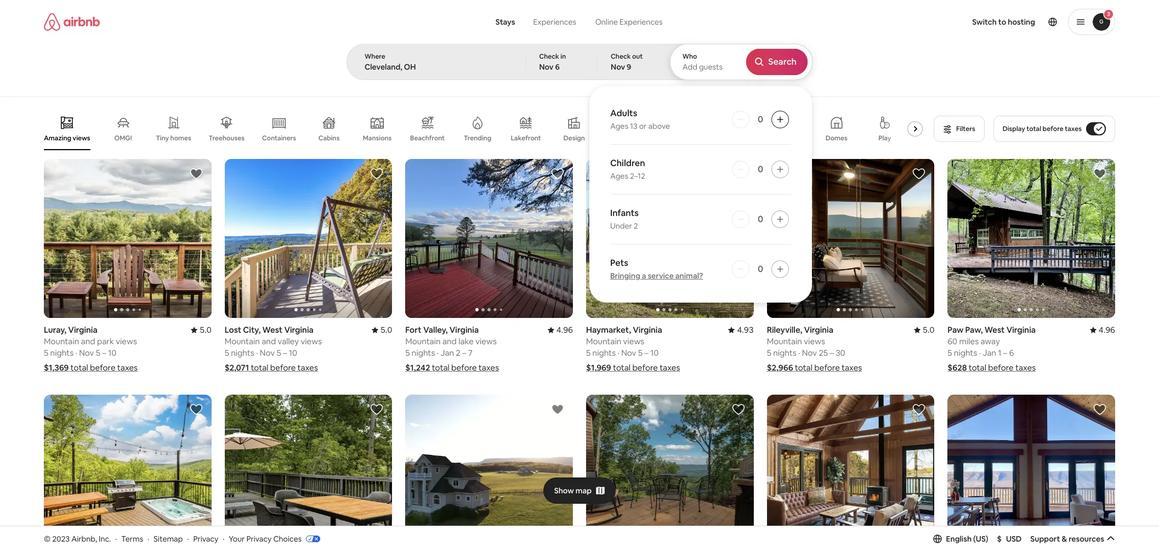 Task type: describe. For each thing, give the bounding box(es) containing it.
online experiences link
[[586, 11, 673, 33]]

tiny homes
[[156, 134, 191, 143]]

5.0 out of 5 average rating image for luray, virginia mountain and park views 5 nights · nov 5 – 10 $1,369 total before taxes
[[191, 325, 212, 335]]

nov inside luray, virginia mountain and park views 5 nights · nov 5 – 10 $1,369 total before taxes
[[79, 348, 94, 358]]

7
[[468, 348, 473, 358]]

total inside lost city, west virginia mountain and valley views 5 nights · nov 5 – 10 $2,071 total before taxes
[[251, 363, 269, 373]]

Where field
[[365, 62, 508, 72]]

$ usd
[[998, 534, 1022, 544]]

ages for adults
[[611, 121, 629, 131]]

mountain inside fort valley, virginia mountain and lake views 5 nights · jan 2 – 7 $1,242 total before taxes
[[406, 336, 441, 347]]

add to wishlist: front royal, virginia image
[[190, 403, 203, 417]]

none search field containing adults
[[347, 0, 813, 303]]

total inside rileyville, virginia mountain views 5 nights · nov 25 – 30 $2,966 total before taxes
[[795, 363, 813, 373]]

what can we help you find? tab list
[[487, 11, 586, 33]]

bringing
[[611, 271, 641, 281]]

4.93
[[738, 325, 754, 335]]

mountain for rileyville,
[[767, 336, 803, 347]]

stays button
[[487, 11, 524, 33]]

jan for jan 1 – 6
[[983, 348, 997, 358]]

ages for children
[[611, 171, 629, 181]]

sitemap link
[[154, 534, 183, 544]]

virginia inside fort valley, virginia mountain and lake views 5 nights · jan 2 – 7 $1,242 total before taxes
[[450, 325, 479, 335]]

your privacy choices link
[[229, 534, 320, 545]]

$2,071
[[225, 363, 249, 373]]

rileyville,
[[767, 325, 803, 335]]

3 button
[[1069, 9, 1116, 35]]

check out nov 9
[[611, 52, 643, 72]]

experiences inside button
[[533, 17, 577, 27]]

mountain for luray,
[[44, 336, 79, 347]]

your
[[229, 534, 245, 544]]

jan for jan 2 – 7
[[441, 348, 454, 358]]

infants
[[611, 207, 639, 219]]

1 privacy from the left
[[193, 534, 219, 544]]

nov inside the check out nov 9
[[611, 62, 625, 72]]

4.96 out of 5 average rating image for fort valley, virginia mountain and lake views 5 nights · jan 2 – 7 $1,242 total before taxes
[[548, 325, 573, 335]]

nights inside paw paw, west virginia 60 miles away 5 nights · jan 1 – 6 $628 total before taxes
[[954, 348, 978, 358]]

$2,966
[[767, 363, 794, 373]]

1 horizontal spatial add to wishlist: luray, virginia image
[[370, 403, 384, 417]]

before inside rileyville, virginia mountain views 5 nights · nov 25 – 30 $2,966 total before taxes
[[815, 363, 840, 373]]

views inside fort valley, virginia mountain and lake views 5 nights · jan 2 – 7 $1,242 total before taxes
[[476, 336, 497, 347]]

luray, virginia mountain and park views 5 nights · nov 5 – 10 $1,369 total before taxes
[[44, 325, 138, 373]]

containers
[[262, 134, 296, 143]]

haymarket, virginia mountain views 5 nights · nov 5 – 10 $1,969 total before taxes
[[586, 325, 680, 373]]

before inside luray, virginia mountain and park views 5 nights · nov 5 – 10 $1,369 total before taxes
[[90, 363, 115, 373]]

paw
[[948, 325, 964, 335]]

5.0 for luray, virginia mountain and park views 5 nights · nov 5 – 10 $1,369 total before taxes
[[200, 325, 212, 335]]

$1,369
[[44, 363, 69, 373]]

your privacy choices
[[229, 534, 302, 544]]

2–12
[[630, 171, 646, 181]]

· inside haymarket, virginia mountain views 5 nights · nov 5 – 10 $1,969 total before taxes
[[618, 348, 620, 358]]

map
[[576, 486, 592, 496]]

4.96 out of 5 average rating image for paw paw, west virginia 60 miles away 5 nights · jan 1 – 6 $628 total before taxes
[[1090, 325, 1116, 335]]

countryside
[[607, 134, 646, 143]]

virginia inside rileyville, virginia mountain views 5 nights · nov 25 – 30 $2,966 total before taxes
[[805, 325, 834, 335]]

5.0 out of 5 average rating image for rileyville, virginia mountain views 5 nights · nov 25 – 30 $2,966 total before taxes
[[914, 325, 935, 335]]

above
[[649, 121, 670, 131]]

2 5 from the left
[[96, 348, 100, 358]]

farms
[[731, 134, 750, 143]]

or
[[639, 121, 647, 131]]

adults ages 13 or above
[[611, 108, 670, 131]]

hosting
[[1008, 17, 1036, 27]]

0 horizontal spatial add to wishlist: rileyville, virginia image
[[732, 403, 745, 417]]

nov inside rileyville, virginia mountain views 5 nights · nov 25 – 30 $2,966 total before taxes
[[802, 348, 817, 358]]

nights inside luray, virginia mountain and park views 5 nights · nov 5 – 10 $1,369 total before taxes
[[50, 348, 74, 358]]

group containing amazing views
[[44, 108, 928, 150]]

castles
[[777, 134, 800, 143]]

5.0 for rileyville, virginia mountain views 5 nights · nov 25 – 30 $2,966 total before taxes
[[923, 325, 935, 335]]

who
[[683, 52, 698, 61]]

in
[[561, 52, 566, 61]]

©
[[44, 534, 51, 544]]

2 experiences from the left
[[620, 17, 663, 27]]

1
[[999, 348, 1002, 358]]

treehouses
[[209, 134, 245, 143]]

– inside lost city, west virginia mountain and valley views 5 nights · nov 5 – 10 $2,071 total before taxes
[[283, 348, 287, 358]]

show map
[[554, 486, 592, 496]]

$1,242
[[406, 363, 430, 373]]

switch to hosting
[[973, 17, 1036, 27]]

views inside haymarket, virginia mountain views 5 nights · nov 5 – 10 $1,969 total before taxes
[[624, 336, 645, 347]]

– inside luray, virginia mountain and park views 5 nights · nov 5 – 10 $1,369 total before taxes
[[102, 348, 106, 358]]

luray,
[[44, 325, 66, 335]]

total inside "button"
[[1027, 125, 1042, 133]]

nights inside haymarket, virginia mountain views 5 nights · nov 5 – 10 $1,969 total before taxes
[[593, 348, 616, 358]]

4.96 for fort valley, virginia mountain and lake views 5 nights · jan 2 – 7 $1,242 total before taxes
[[557, 325, 573, 335]]

away
[[981, 336, 1001, 347]]

4 5 from the left
[[638, 348, 643, 358]]

valley,
[[423, 325, 448, 335]]

0 for pets
[[758, 263, 764, 275]]

3
[[1108, 10, 1111, 18]]

views inside lost city, west virginia mountain and valley views 5 nights · nov 5 – 10 $2,071 total before taxes
[[301, 336, 322, 347]]

nov inside lost city, west virginia mountain and valley views 5 nights · nov 5 – 10 $2,071 total before taxes
[[260, 348, 275, 358]]

online experiences
[[596, 17, 663, 27]]

add
[[683, 62, 698, 72]]

virginia inside paw paw, west virginia 60 miles away 5 nights · jan 1 – 6 $628 total before taxes
[[1007, 325, 1036, 335]]

stays
[[496, 17, 515, 27]]

mountain for haymarket,
[[586, 336, 622, 347]]

4.96 for paw paw, west virginia 60 miles away 5 nights · jan 1 – 6 $628 total before taxes
[[1099, 325, 1116, 335]]

· inside fort valley, virginia mountain and lake views 5 nights · jan 2 – 7 $1,242 total before taxes
[[437, 348, 439, 358]]

support & resources button
[[1031, 534, 1116, 544]]

taxes inside luray, virginia mountain and park views 5 nights · nov 5 – 10 $1,369 total before taxes
[[117, 363, 138, 373]]

fort valley, virginia mountain and lake views 5 nights · jan 2 – 7 $1,242 total before taxes
[[406, 325, 499, 373]]

lake
[[459, 336, 474, 347]]

where
[[365, 52, 386, 61]]

before inside lost city, west virginia mountain and valley views 5 nights · nov 5 – 10 $2,071 total before taxes
[[270, 363, 296, 373]]

2 privacy from the left
[[247, 534, 272, 544]]

children
[[611, 157, 645, 169]]

check in nov 6
[[539, 52, 566, 72]]

nov inside check in nov 6
[[539, 62, 554, 72]]

– inside rileyville, virginia mountain views 5 nights · nov 25 – 30 $2,966 total before taxes
[[830, 348, 834, 358]]

0 vertical spatial add to wishlist: rileyville, virginia image
[[913, 167, 926, 180]]

© 2023 airbnb, inc. ·
[[44, 534, 117, 544]]

check for 6
[[539, 52, 559, 61]]

experiences button
[[524, 11, 586, 33]]

omg!
[[114, 134, 132, 143]]

· inside rileyville, virginia mountain views 5 nights · nov 25 – 30 $2,966 total before taxes
[[799, 348, 801, 358]]

taxes inside haymarket, virginia mountain views 5 nights · nov 5 – 10 $1,969 total before taxes
[[660, 363, 680, 373]]

3 5 from the left
[[586, 348, 591, 358]]

airbnb,
[[71, 534, 97, 544]]

· inside paw paw, west virginia 60 miles away 5 nights · jan 1 – 6 $628 total before taxes
[[980, 348, 982, 358]]

park
[[97, 336, 114, 347]]

total inside luray, virginia mountain and park views 5 nights · nov 5 – 10 $1,369 total before taxes
[[71, 363, 88, 373]]

13
[[630, 121, 638, 131]]

domes
[[826, 134, 848, 143]]

paw paw, west virginia 60 miles away 5 nights · jan 1 – 6 $628 total before taxes
[[948, 325, 1036, 373]]

support & resources
[[1031, 534, 1105, 544]]

nights inside fort valley, virginia mountain and lake views 5 nights · jan 2 – 7 $1,242 total before taxes
[[412, 348, 435, 358]]

sitemap
[[154, 534, 183, 544]]

children ages 2–12
[[611, 157, 646, 181]]

animal?
[[676, 271, 703, 281]]

0 for children
[[758, 163, 764, 175]]

total inside paw paw, west virginia 60 miles away 5 nights · jan 1 – 6 $628 total before taxes
[[969, 363, 987, 373]]

terms link
[[121, 534, 143, 544]]

check for 9
[[611, 52, 631, 61]]

add to wishlist: great cacapon, west virginia image
[[1094, 403, 1107, 417]]

5 inside rileyville, virginia mountain views 5 nights · nov 25 – 30 $2,966 total before taxes
[[767, 348, 772, 358]]

resources
[[1069, 534, 1105, 544]]

total inside fort valley, virginia mountain and lake views 5 nights · jan 2 – 7 $1,242 total before taxes
[[432, 363, 450, 373]]



Task type: locate. For each thing, give the bounding box(es) containing it.
views inside rileyville, virginia mountain views 5 nights · nov 25 – 30 $2,966 total before taxes
[[804, 336, 826, 347]]

usd
[[1007, 534, 1022, 544]]

english (us) button
[[933, 534, 989, 544]]

and left "park"
[[81, 336, 95, 347]]

5.0 out of 5 average rating image left the paw
[[914, 325, 935, 335]]

west
[[262, 325, 283, 335], [985, 325, 1005, 335]]

west for away
[[985, 325, 1005, 335]]

and left the lake
[[443, 336, 457, 347]]

total right $1,969
[[613, 363, 631, 373]]

1 horizontal spatial experiences
[[620, 17, 663, 27]]

ages down children
[[611, 171, 629, 181]]

jan left 7 in the bottom left of the page
[[441, 348, 454, 358]]

2 virginia from the left
[[633, 325, 663, 335]]

1 0 from the top
[[758, 114, 764, 125]]

5.0
[[200, 325, 212, 335], [381, 325, 392, 335], [923, 325, 935, 335]]

trending
[[464, 134, 492, 143]]

1 vertical spatial 6
[[1010, 348, 1015, 358]]

2 left 7 in the bottom left of the page
[[456, 348, 461, 358]]

1 vertical spatial ages
[[611, 171, 629, 181]]

before down "valley"
[[270, 363, 296, 373]]

1 virginia from the left
[[68, 325, 98, 335]]

rileyville, virginia mountain views 5 nights · nov 25 – 30 $2,966 total before taxes
[[767, 325, 863, 373]]

1 10 from the left
[[108, 348, 116, 358]]

ages down adults
[[611, 121, 629, 131]]

before down "park"
[[90, 363, 115, 373]]

1 check from the left
[[539, 52, 559, 61]]

before inside "button"
[[1043, 125, 1064, 133]]

2 horizontal spatial 10
[[651, 348, 659, 358]]

1 horizontal spatial add to wishlist: rileyville, virginia image
[[913, 167, 926, 180]]

taxes inside paw paw, west virginia 60 miles away 5 nights · jan 1 – 6 $628 total before taxes
[[1016, 363, 1036, 373]]

– inside fort valley, virginia mountain and lake views 5 nights · jan 2 – 7 $1,242 total before taxes
[[463, 348, 467, 358]]

views up 25
[[804, 336, 826, 347]]

4 virginia from the left
[[450, 325, 479, 335]]

pets
[[611, 257, 629, 269]]

total right $2,966
[[795, 363, 813, 373]]

online
[[596, 17, 618, 27]]

valley
[[278, 336, 299, 347]]

views inside luray, virginia mountain and park views 5 nights · nov 5 – 10 $1,369 total before taxes
[[116, 336, 137, 347]]

nights inside rileyville, virginia mountain views 5 nights · nov 25 – 30 $2,966 total before taxes
[[774, 348, 797, 358]]

2 horizontal spatial 5.0
[[923, 325, 935, 335]]

infants under 2
[[611, 207, 639, 231]]

display total before taxes
[[1003, 125, 1082, 133]]

6 down experiences button
[[555, 62, 560, 72]]

virginia up 25
[[805, 325, 834, 335]]

0 horizontal spatial experiences
[[533, 17, 577, 27]]

privacy link
[[193, 534, 219, 544]]

virginia
[[68, 325, 98, 335], [633, 325, 663, 335], [284, 325, 314, 335], [450, 325, 479, 335], [805, 325, 834, 335], [1007, 325, 1036, 335]]

nights up $2,071
[[231, 348, 254, 358]]

– inside haymarket, virginia mountain views 5 nights · nov 5 – 10 $1,969 total before taxes
[[645, 348, 649, 358]]

west up away
[[985, 325, 1005, 335]]

1 horizontal spatial 10
[[289, 348, 297, 358]]

check up 9
[[611, 52, 631, 61]]

6 inside check in nov 6
[[555, 62, 560, 72]]

experiences up in
[[533, 17, 577, 27]]

total right $1,369
[[71, 363, 88, 373]]

3 5.0 from the left
[[923, 325, 935, 335]]

views right "valley"
[[301, 336, 322, 347]]

1 horizontal spatial check
[[611, 52, 631, 61]]

1 – from the left
[[102, 348, 106, 358]]

a
[[642, 271, 646, 281]]

west up "valley"
[[262, 325, 283, 335]]

mountain down fort
[[406, 336, 441, 347]]

and left "valley"
[[262, 336, 276, 347]]

stays tab panel
[[347, 44, 813, 303]]

fort
[[406, 325, 422, 335]]

virginia inside luray, virginia mountain and park views 5 nights · nov 5 – 10 $1,369 total before taxes
[[68, 325, 98, 335]]

2
[[634, 221, 638, 231], [456, 348, 461, 358]]

1 5 from the left
[[44, 348, 48, 358]]

1 nights from the left
[[50, 348, 74, 358]]

4.96 out of 5 average rating image
[[548, 325, 573, 335], [1090, 325, 1116, 335]]

1 horizontal spatial 4.96 out of 5 average rating image
[[1090, 325, 1116, 335]]

9
[[627, 62, 632, 72]]

amazing
[[44, 134, 71, 142]]

before inside paw paw, west virginia 60 miles away 5 nights · jan 1 – 6 $628 total before taxes
[[989, 363, 1014, 373]]

2 right under
[[634, 221, 638, 231]]

ages inside "adults ages 13 or above"
[[611, 121, 629, 131]]

show map button
[[544, 478, 616, 504]]

views right amazing
[[73, 134, 90, 142]]

1 horizontal spatial 5.0 out of 5 average rating image
[[372, 325, 392, 335]]

$
[[998, 534, 1002, 544]]

nights
[[50, 348, 74, 358], [593, 348, 616, 358], [231, 348, 254, 358], [412, 348, 435, 358], [774, 348, 797, 358], [954, 348, 978, 358]]

2 4.96 out of 5 average rating image from the left
[[1090, 325, 1116, 335]]

6 inside paw paw, west virginia 60 miles away 5 nights · jan 1 – 6 $628 total before taxes
[[1010, 348, 1015, 358]]

jan inside fort valley, virginia mountain and lake views 5 nights · jan 2 – 7 $1,242 total before taxes
[[441, 348, 454, 358]]

5 5 from the left
[[225, 348, 229, 358]]

nov
[[539, 62, 554, 72], [611, 62, 625, 72], [79, 348, 94, 358], [622, 348, 637, 358], [260, 348, 275, 358], [802, 348, 817, 358]]

0 for adults
[[758, 114, 764, 125]]

and inside lost city, west virginia mountain and valley views 5 nights · nov 5 – 10 $2,071 total before taxes
[[262, 336, 276, 347]]

experiences right online
[[620, 17, 663, 27]]

privacy
[[193, 534, 219, 544], [247, 534, 272, 544]]

total right $1,242 on the left
[[432, 363, 450, 373]]

before down 25
[[815, 363, 840, 373]]

virginia up "valley"
[[284, 325, 314, 335]]

1 horizontal spatial 4.96
[[1099, 325, 1116, 335]]

0 horizontal spatial 5.0
[[200, 325, 212, 335]]

0 horizontal spatial 2
[[456, 348, 461, 358]]

add to wishlist: lost city, west virginia image
[[370, 167, 384, 180]]

group
[[44, 108, 928, 150], [44, 159, 212, 318], [225, 159, 392, 318], [406, 159, 741, 318], [586, 159, 754, 318], [767, 159, 935, 318], [948, 159, 1160, 318], [44, 395, 212, 552], [225, 395, 392, 552], [406, 395, 573, 552], [586, 395, 754, 552], [767, 395, 935, 552], [948, 395, 1160, 552]]

2 horizontal spatial and
[[443, 336, 457, 347]]

1 horizontal spatial 2
[[634, 221, 638, 231]]

1 experiences from the left
[[533, 17, 577, 27]]

0 horizontal spatial 6
[[555, 62, 560, 72]]

5 inside fort valley, virginia mountain and lake views 5 nights · jan 2 – 7 $1,242 total before taxes
[[406, 348, 410, 358]]

1 5.0 from the left
[[200, 325, 212, 335]]

tiny
[[156, 134, 169, 143]]

5.0 out of 5 average rating image
[[191, 325, 212, 335], [372, 325, 392, 335], [914, 325, 935, 335]]

views down haymarket,
[[624, 336, 645, 347]]

taxes inside "button"
[[1065, 125, 1082, 133]]

0 vertical spatial 2
[[634, 221, 638, 231]]

2 10 from the left
[[651, 348, 659, 358]]

1 horizontal spatial jan
[[983, 348, 997, 358]]

7 5 from the left
[[406, 348, 410, 358]]

west inside paw paw, west virginia 60 miles away 5 nights · jan 1 – 6 $628 total before taxes
[[985, 325, 1005, 335]]

before
[[1043, 125, 1064, 133], [90, 363, 115, 373], [633, 363, 658, 373], [270, 363, 296, 373], [452, 363, 477, 373], [815, 363, 840, 373], [989, 363, 1014, 373]]

5 virginia from the left
[[805, 325, 834, 335]]

2 and from the left
[[262, 336, 276, 347]]

amazing views
[[44, 134, 90, 142]]

1 4.96 from the left
[[557, 325, 573, 335]]

privacy left your
[[193, 534, 219, 544]]

add to wishlist: rileyville, virginia image
[[913, 167, 926, 180], [732, 403, 745, 417]]

views right the lake
[[476, 336, 497, 347]]

show
[[554, 486, 574, 496]]

jan inside paw paw, west virginia 60 miles away 5 nights · jan 1 – 6 $628 total before taxes
[[983, 348, 997, 358]]

1 horizontal spatial privacy
[[247, 534, 272, 544]]

virginia right paw,
[[1007, 325, 1036, 335]]

1 and from the left
[[81, 336, 95, 347]]

total right $628
[[969, 363, 987, 373]]

under
[[611, 221, 632, 231]]

0 horizontal spatial add to wishlist: luray, virginia image
[[190, 167, 203, 180]]

mountain down haymarket,
[[586, 336, 622, 347]]

4 mountain from the left
[[406, 336, 441, 347]]

nights up $1,242 on the left
[[412, 348, 435, 358]]

paw,
[[966, 325, 983, 335]]

2 inside fort valley, virginia mountain and lake views 5 nights · jan 2 – 7 $1,242 total before taxes
[[456, 348, 461, 358]]

6 5 from the left
[[277, 348, 281, 358]]

25
[[819, 348, 828, 358]]

adults
[[611, 108, 638, 119]]

3 5.0 out of 5 average rating image from the left
[[914, 325, 935, 335]]

mountain inside lost city, west virginia mountain and valley views 5 nights · nov 5 – 10 $2,071 total before taxes
[[225, 336, 260, 347]]

miles
[[960, 336, 979, 347]]

1 mountain from the left
[[44, 336, 79, 347]]

add to wishlist: luray, virginia image
[[190, 167, 203, 180], [370, 403, 384, 417], [551, 403, 564, 417]]

cabins
[[319, 134, 340, 143]]

5 nights from the left
[[774, 348, 797, 358]]

· inside luray, virginia mountain and park views 5 nights · nov 5 – 10 $1,369 total before taxes
[[75, 348, 77, 358]]

jan left 1
[[983, 348, 997, 358]]

filters
[[957, 125, 976, 133]]

nights up $1,969
[[593, 348, 616, 358]]

3 nights from the left
[[231, 348, 254, 358]]

10 inside lost city, west virginia mountain and valley views 5 nights · nov 5 – 10 $2,071 total before taxes
[[289, 348, 297, 358]]

5 inside paw paw, west virginia 60 miles away 5 nights · jan 1 – 6 $628 total before taxes
[[948, 348, 953, 358]]

check
[[539, 52, 559, 61], [611, 52, 631, 61]]

out
[[632, 52, 643, 61]]

virginia up "park"
[[68, 325, 98, 335]]

before inside fort valley, virginia mountain and lake views 5 nights · jan 2 – 7 $1,242 total before taxes
[[452, 363, 477, 373]]

before right the 'display'
[[1043, 125, 1064, 133]]

bringing a service animal? button
[[611, 271, 703, 281]]

2 5.0 out of 5 average rating image from the left
[[372, 325, 392, 335]]

english
[[947, 534, 972, 544]]

4.93 out of 5 average rating image
[[729, 325, 754, 335]]

taxes inside rileyville, virginia mountain views 5 nights · nov 25 – 30 $2,966 total before taxes
[[842, 363, 863, 373]]

and
[[81, 336, 95, 347], [262, 336, 276, 347], [443, 336, 457, 347]]

total right the 'display'
[[1027, 125, 1042, 133]]

mountain down rileyville,
[[767, 336, 803, 347]]

1 jan from the left
[[441, 348, 454, 358]]

0 horizontal spatial 5.0 out of 5 average rating image
[[191, 325, 212, 335]]

0 horizontal spatial 10
[[108, 348, 116, 358]]

before down 7 in the bottom left of the page
[[452, 363, 477, 373]]

2 nights from the left
[[593, 348, 616, 358]]

30
[[836, 348, 846, 358]]

10 inside haymarket, virginia mountain views 5 nights · nov 5 – 10 $1,969 total before taxes
[[651, 348, 659, 358]]

ages inside children ages 2–12
[[611, 171, 629, 181]]

nights down miles on the right of the page
[[954, 348, 978, 358]]

who add guests
[[683, 52, 723, 72]]

virginia up the lake
[[450, 325, 479, 335]]

check inside check in nov 6
[[539, 52, 559, 61]]

mountain inside luray, virginia mountain and park views 5 nights · nov 5 – 10 $1,369 total before taxes
[[44, 336, 79, 347]]

service
[[648, 271, 674, 281]]

before inside haymarket, virginia mountain views 5 nights · nov 5 – 10 $1,969 total before taxes
[[633, 363, 658, 373]]

nights inside lost city, west virginia mountain and valley views 5 nights · nov 5 – 10 $2,071 total before taxes
[[231, 348, 254, 358]]

virginia right haymarket,
[[633, 325, 663, 335]]

views
[[73, 134, 90, 142], [116, 336, 137, 347], [624, 336, 645, 347], [301, 336, 322, 347], [476, 336, 497, 347], [804, 336, 826, 347]]

2 horizontal spatial 5.0 out of 5 average rating image
[[914, 325, 935, 335]]

check inside the check out nov 9
[[611, 52, 631, 61]]

west for valley
[[262, 325, 283, 335]]

before right $1,969
[[633, 363, 658, 373]]

2 – from the left
[[645, 348, 649, 358]]

2 horizontal spatial add to wishlist: luray, virginia image
[[551, 403, 564, 417]]

·
[[75, 348, 77, 358], [618, 348, 620, 358], [256, 348, 258, 358], [437, 348, 439, 358], [799, 348, 801, 358], [980, 348, 982, 358], [115, 534, 117, 544], [148, 534, 149, 544], [187, 534, 189, 544], [223, 534, 225, 544]]

1 vertical spatial 2
[[456, 348, 461, 358]]

and inside fort valley, virginia mountain and lake views 5 nights · jan 2 – 7 $1,242 total before taxes
[[443, 336, 457, 347]]

2 west from the left
[[985, 325, 1005, 335]]

nights up $2,966
[[774, 348, 797, 358]]

check left in
[[539, 52, 559, 61]]

8 5 from the left
[[767, 348, 772, 358]]

5.0 left lost
[[200, 325, 212, 335]]

5.0 out of 5 average rating image left lost
[[191, 325, 212, 335]]

privacy right your
[[247, 534, 272, 544]]

5 mountain from the left
[[767, 336, 803, 347]]

0 horizontal spatial 4.96
[[557, 325, 573, 335]]

4 – from the left
[[463, 348, 467, 358]]

3 mountain from the left
[[225, 336, 260, 347]]

mountain down the luray,
[[44, 336, 79, 347]]

$628
[[948, 363, 967, 373]]

0 horizontal spatial jan
[[441, 348, 454, 358]]

total right $2,071
[[251, 363, 269, 373]]

2 ages from the top
[[611, 171, 629, 181]]

guests
[[699, 62, 723, 72]]

(us)
[[974, 534, 989, 544]]

taxes inside lost city, west virginia mountain and valley views 5 nights · nov 5 – 10 $2,071 total before taxes
[[298, 363, 318, 373]]

2 jan from the left
[[983, 348, 997, 358]]

3 – from the left
[[283, 348, 287, 358]]

2 check from the left
[[611, 52, 631, 61]]

profile element
[[690, 0, 1116, 44]]

4 nights from the left
[[412, 348, 435, 358]]

0 horizontal spatial 4.96 out of 5 average rating image
[[548, 325, 573, 335]]

3 0 from the top
[[758, 213, 764, 225]]

5.0 left the paw
[[923, 325, 935, 335]]

0 horizontal spatial and
[[81, 336, 95, 347]]

1 vertical spatial add to wishlist: rileyville, virginia image
[[732, 403, 745, 417]]

0 for infants
[[758, 213, 764, 225]]

6 – from the left
[[1004, 348, 1008, 358]]

display
[[1003, 125, 1026, 133]]

3 virginia from the left
[[284, 325, 314, 335]]

3 10 from the left
[[289, 348, 297, 358]]

2 inside infants under 2
[[634, 221, 638, 231]]

add to wishlist: harpers ferry, west virginia image
[[913, 403, 926, 417]]

design
[[564, 134, 585, 143]]

None search field
[[347, 0, 813, 303]]

5.0 out of 5 average rating image left fort
[[372, 325, 392, 335]]

2 0 from the top
[[758, 163, 764, 175]]

filters button
[[934, 116, 985, 142]]

5.0 out of 5 average rating image for lost city, west virginia mountain and valley views 5 nights · nov 5 – 10 $2,071 total before taxes
[[372, 325, 392, 335]]

add to wishlist: paw paw, west virginia image
[[1094, 167, 1107, 180]]

mountain
[[44, 336, 79, 347], [586, 336, 622, 347], [225, 336, 260, 347], [406, 336, 441, 347], [767, 336, 803, 347]]

support
[[1031, 534, 1061, 544]]

2 mountain from the left
[[586, 336, 622, 347]]

homes
[[170, 134, 191, 143]]

english (us)
[[947, 534, 989, 544]]

1 5.0 out of 5 average rating image from the left
[[191, 325, 212, 335]]

add to wishlist: haymarket, virginia image
[[732, 167, 745, 180]]

west inside lost city, west virginia mountain and valley views 5 nights · nov 5 – 10 $2,071 total before taxes
[[262, 325, 283, 335]]

6 nights from the left
[[954, 348, 978, 358]]

nights up $1,369
[[50, 348, 74, 358]]

4.96
[[557, 325, 573, 335], [1099, 325, 1116, 335]]

1 ages from the top
[[611, 121, 629, 131]]

mountain inside haymarket, virginia mountain views 5 nights · nov 5 – 10 $1,969 total before taxes
[[586, 336, 622, 347]]

0 horizontal spatial check
[[539, 52, 559, 61]]

to
[[999, 17, 1007, 27]]

0 vertical spatial 6
[[555, 62, 560, 72]]

before down 1
[[989, 363, 1014, 373]]

10
[[108, 348, 116, 358], [651, 348, 659, 358], [289, 348, 297, 358]]

1 horizontal spatial west
[[985, 325, 1005, 335]]

2 4.96 from the left
[[1099, 325, 1116, 335]]

9 5 from the left
[[948, 348, 953, 358]]

nov inside haymarket, virginia mountain views 5 nights · nov 5 – 10 $1,969 total before taxes
[[622, 348, 637, 358]]

2023
[[52, 534, 70, 544]]

– inside paw paw, west virginia 60 miles away 5 nights · jan 1 – 6 $628 total before taxes
[[1004, 348, 1008, 358]]

0 vertical spatial ages
[[611, 121, 629, 131]]

and inside luray, virginia mountain and park views 5 nights · nov 5 – 10 $1,369 total before taxes
[[81, 336, 95, 347]]

inc.
[[99, 534, 111, 544]]

taxes inside fort valley, virginia mountain and lake views 5 nights · jan 2 – 7 $1,242 total before taxes
[[479, 363, 499, 373]]

6 right 1
[[1010, 348, 1015, 358]]

5.0 for lost city, west virginia mountain and valley views 5 nights · nov 5 – 10 $2,071 total before taxes
[[381, 325, 392, 335]]

1 4.96 out of 5 average rating image from the left
[[548, 325, 573, 335]]

$1,969
[[586, 363, 612, 373]]

3 and from the left
[[443, 336, 457, 347]]

5.0 left fort
[[381, 325, 392, 335]]

0 horizontal spatial privacy
[[193, 534, 219, 544]]

pets bringing a service animal?
[[611, 257, 703, 281]]

mountain inside rileyville, virginia mountain views 5 nights · nov 25 – 30 $2,966 total before taxes
[[767, 336, 803, 347]]

virginia inside haymarket, virginia mountain views 5 nights · nov 5 – 10 $1,969 total before taxes
[[633, 325, 663, 335]]

1 horizontal spatial 5.0
[[381, 325, 392, 335]]

ages
[[611, 121, 629, 131], [611, 171, 629, 181]]

10 inside luray, virginia mountain and park views 5 nights · nov 5 – 10 $1,369 total before taxes
[[108, 348, 116, 358]]

total inside haymarket, virginia mountain views 5 nights · nov 5 – 10 $1,969 total before taxes
[[613, 363, 631, 373]]

5 – from the left
[[830, 348, 834, 358]]

lost city, west virginia mountain and valley views 5 nights · nov 5 – 10 $2,071 total before taxes
[[225, 325, 322, 373]]

0 horizontal spatial west
[[262, 325, 283, 335]]

add to wishlist: fort valley, virginia image
[[551, 167, 564, 180]]

60
[[948, 336, 958, 347]]

beachfront
[[410, 134, 445, 143]]

views right "park"
[[116, 336, 137, 347]]

–
[[102, 348, 106, 358], [645, 348, 649, 358], [283, 348, 287, 358], [463, 348, 467, 358], [830, 348, 834, 358], [1004, 348, 1008, 358]]

4 0 from the top
[[758, 263, 764, 275]]

mountain down lost
[[225, 336, 260, 347]]

6 virginia from the left
[[1007, 325, 1036, 335]]

1 west from the left
[[262, 325, 283, 335]]

2 5.0 from the left
[[381, 325, 392, 335]]

switch to hosting link
[[966, 10, 1042, 33]]

1 horizontal spatial and
[[262, 336, 276, 347]]

mansions
[[363, 134, 392, 143]]

lakefront
[[511, 134, 541, 143]]

1 horizontal spatial 6
[[1010, 348, 1015, 358]]

· inside lost city, west virginia mountain and valley views 5 nights · nov 5 – 10 $2,071 total before taxes
[[256, 348, 258, 358]]

virginia inside lost city, west virginia mountain and valley views 5 nights · nov 5 – 10 $2,071 total before taxes
[[284, 325, 314, 335]]

6
[[555, 62, 560, 72], [1010, 348, 1015, 358]]



Task type: vqa. For each thing, say whether or not it's contained in the screenshot.
the Save
no



